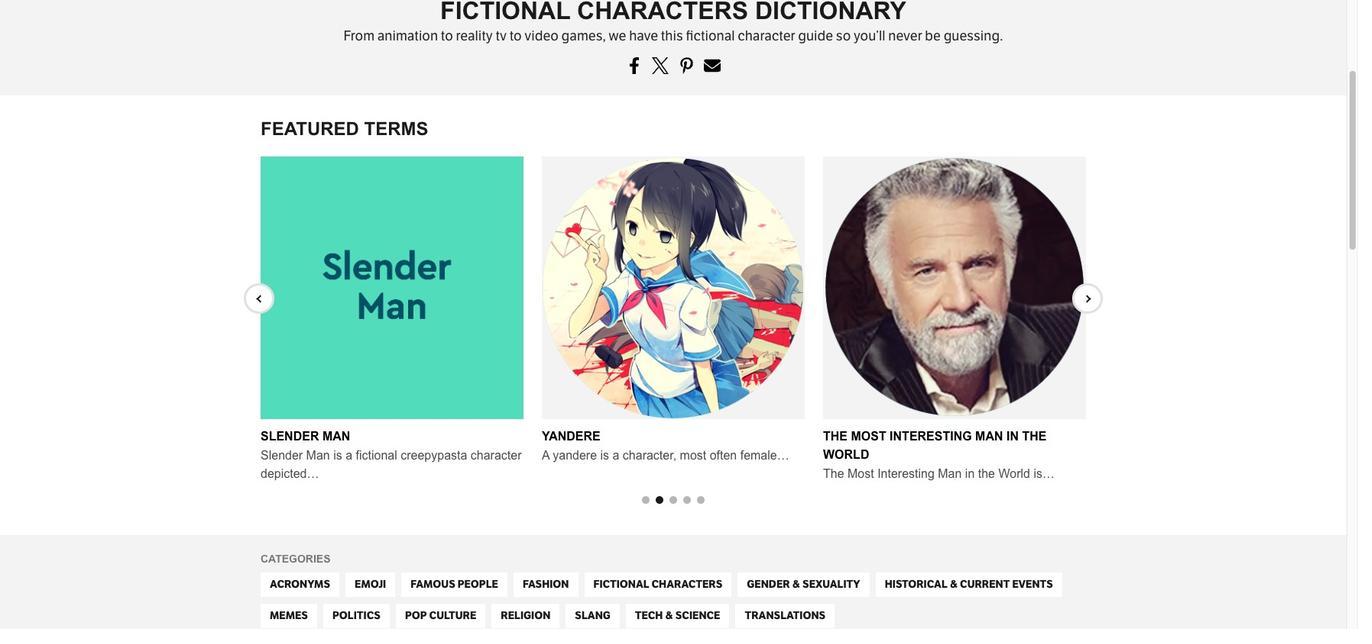 Task type: describe. For each thing, give the bounding box(es) containing it.
0 vertical spatial character
[[738, 28, 795, 44]]

& for tech
[[665, 610, 673, 623]]

characters
[[652, 579, 723, 592]]

character inside slender man slender man is a fictional creepypasta character depicted…
[[471, 449, 522, 462]]

0 vertical spatial yandere
[[542, 430, 601, 443]]

reality
[[456, 28, 493, 44]]

terms
[[364, 118, 429, 139]]

famous people link
[[401, 573, 507, 598]]

fictional
[[594, 579, 650, 592]]

historical & current events
[[885, 579, 1053, 592]]

gender
[[747, 579, 790, 592]]

1 to from the left
[[441, 28, 453, 44]]

culture
[[429, 610, 476, 623]]

the most interesting man in the world the most interesting man in the world is…
[[823, 430, 1055, 481]]

1 vertical spatial yandere
[[553, 449, 597, 462]]

tech & science link
[[626, 605, 730, 629]]

animation
[[377, 28, 438, 44]]

is inside slender man slender man is a fictional creepypasta character depicted…
[[333, 449, 342, 462]]

historical
[[885, 579, 948, 592]]

memes link
[[261, 605, 317, 629]]

0 vertical spatial interesting
[[890, 430, 972, 443]]

most
[[680, 449, 706, 462]]

2 to from the left
[[510, 28, 522, 44]]

a inside slender man slender man is a fictional creepypasta character depicted…
[[346, 449, 352, 462]]

events
[[1012, 579, 1053, 592]]

yandere image
[[542, 157, 805, 420]]

fictional characters link
[[584, 573, 732, 598]]

we
[[609, 28, 626, 44]]

1 horizontal spatial world
[[999, 468, 1030, 481]]

from
[[344, 28, 375, 44]]

option containing yandere
[[533, 157, 814, 465]]

fashion link
[[514, 573, 578, 598]]

emoji link
[[346, 573, 395, 598]]

this
[[661, 28, 683, 44]]

famous people
[[411, 579, 498, 592]]

religion
[[501, 610, 551, 623]]

creepypasta
[[401, 449, 467, 462]]

memes
[[270, 610, 308, 623]]

tech
[[635, 610, 663, 623]]

acronyms
[[270, 579, 330, 592]]

yandere link
[[542, 430, 601, 443]]

yandere a yandere is a character, most often female…
[[542, 430, 789, 462]]

guessing.
[[944, 28, 1003, 44]]

a
[[542, 449, 549, 462]]

slender man link
[[261, 430, 350, 443]]

gender & sexuality
[[747, 579, 861, 592]]

slang link
[[566, 605, 620, 629]]

translations
[[745, 610, 826, 623]]

rosie the riveter image for most
[[823, 157, 1086, 420]]

so
[[836, 28, 851, 44]]



Task type: locate. For each thing, give the bounding box(es) containing it.
a
[[346, 449, 352, 462], [613, 449, 619, 462]]

2 slender from the top
[[261, 449, 303, 462]]

1 vertical spatial slender
[[261, 449, 303, 462]]

a left character,
[[613, 449, 619, 462]]

current
[[960, 579, 1010, 592]]

option containing the most interesting man in the world
[[814, 157, 1095, 484]]

fictional left creepypasta
[[356, 449, 397, 462]]

1 a from the left
[[346, 449, 352, 462]]

yandere down yandere link on the bottom
[[553, 449, 597, 462]]

1 vertical spatial fictional
[[356, 449, 397, 462]]

0 horizontal spatial world
[[823, 449, 869, 462]]

religion link
[[492, 605, 560, 629]]

0 horizontal spatial a
[[346, 449, 352, 462]]

1 option from the left
[[251, 157, 533, 484]]

is
[[333, 449, 342, 462], [600, 449, 609, 462]]

tech & science
[[635, 610, 720, 623]]

0 vertical spatial the
[[1022, 430, 1047, 443]]

the most interesting man in the world link
[[823, 430, 1047, 462]]

never
[[888, 28, 922, 44]]

1 horizontal spatial in
[[1007, 430, 1019, 443]]

0 vertical spatial slender
[[261, 430, 319, 443]]

0 vertical spatial most
[[851, 430, 886, 443]]

tv
[[496, 28, 507, 44]]

&
[[792, 579, 800, 592], [950, 579, 958, 592], [665, 610, 673, 623]]

2 is from the left
[[600, 449, 609, 462]]

0 vertical spatial world
[[823, 449, 869, 462]]

featured
[[261, 118, 359, 139]]

character,
[[623, 449, 677, 462]]

female…
[[740, 449, 789, 462]]

gender & sexuality link
[[738, 573, 870, 598]]

yandere
[[542, 430, 601, 443], [553, 449, 597, 462]]

2 rosie the riveter image from the left
[[823, 157, 1086, 420]]

translations link
[[736, 605, 835, 629]]

science
[[676, 610, 720, 623]]

rosie the riveter image
[[261, 157, 524, 420], [823, 157, 1086, 420]]

slender
[[261, 430, 319, 443], [261, 449, 303, 462]]

often
[[710, 449, 737, 462]]

0 vertical spatial in
[[1007, 430, 1019, 443]]

& for historical
[[950, 579, 958, 592]]

the up 'is…'
[[1022, 430, 1047, 443]]

1 horizontal spatial character
[[738, 28, 795, 44]]

famous
[[411, 579, 455, 592]]

1 is from the left
[[333, 449, 342, 462]]

yandere up a
[[542, 430, 601, 443]]

1 the from the top
[[823, 430, 848, 443]]

0 horizontal spatial &
[[665, 610, 673, 623]]

a inside yandere a yandere is a character, most often female…
[[613, 449, 619, 462]]

0 horizontal spatial is
[[333, 449, 342, 462]]

games,
[[562, 28, 606, 44]]

2 a from the left
[[613, 449, 619, 462]]

2 option from the left
[[533, 157, 814, 465]]

character left guide
[[738, 28, 795, 44]]

2 horizontal spatial &
[[950, 579, 958, 592]]

0 horizontal spatial to
[[441, 28, 453, 44]]

categories
[[261, 553, 331, 566]]

is inside yandere a yandere is a character, most often female…
[[600, 449, 609, 462]]

0 horizontal spatial fictional
[[356, 449, 397, 462]]

video
[[525, 28, 559, 44]]

fictional characters
[[594, 579, 723, 592]]

emoji
[[355, 579, 386, 592]]

pop culture link
[[396, 605, 486, 629]]

the
[[1022, 430, 1047, 443], [978, 468, 995, 481]]

depicted…
[[261, 468, 319, 481]]

1 horizontal spatial is
[[600, 449, 609, 462]]

fictional
[[686, 28, 735, 44], [356, 449, 397, 462]]

pop
[[405, 610, 427, 623]]

0 horizontal spatial character
[[471, 449, 522, 462]]

historical & current events link
[[876, 573, 1062, 598]]

to
[[441, 28, 453, 44], [510, 28, 522, 44]]

option containing slender man
[[251, 157, 533, 484]]

politics
[[332, 610, 381, 623]]

slang
[[575, 610, 611, 623]]

1 vertical spatial the
[[823, 468, 844, 481]]

is down slender man link
[[333, 449, 342, 462]]

1 horizontal spatial &
[[792, 579, 800, 592]]

rosie the riveter image for man
[[261, 157, 524, 420]]

fashion
[[523, 579, 569, 592]]

to left "reality"
[[441, 28, 453, 44]]

0 vertical spatial fictional
[[686, 28, 735, 44]]

man
[[323, 430, 350, 443], [975, 430, 1003, 443], [306, 449, 330, 462], [938, 468, 962, 481]]

1 vertical spatial most
[[848, 468, 874, 481]]

the left 'is…'
[[978, 468, 995, 481]]

option
[[251, 157, 533, 484], [533, 157, 814, 465], [814, 157, 1095, 484]]

in
[[1007, 430, 1019, 443], [965, 468, 975, 481]]

have
[[629, 28, 658, 44]]

interesting
[[890, 430, 972, 443], [878, 468, 935, 481]]

character left a
[[471, 449, 522, 462]]

3 option from the left
[[814, 157, 1095, 484]]

2 the from the top
[[823, 468, 844, 481]]

a down slender man link
[[346, 449, 352, 462]]

1 vertical spatial interesting
[[878, 468, 935, 481]]

1 horizontal spatial the
[[1022, 430, 1047, 443]]

be
[[925, 28, 941, 44]]

sexuality
[[803, 579, 861, 592]]

character
[[738, 28, 795, 44], [471, 449, 522, 462]]

is…
[[1034, 468, 1055, 481]]

& right "tech"
[[665, 610, 673, 623]]

0 horizontal spatial in
[[965, 468, 975, 481]]

0 horizontal spatial the
[[978, 468, 995, 481]]

featured terms
[[261, 118, 429, 139]]

0 vertical spatial the
[[823, 430, 848, 443]]

& right the gender
[[792, 579, 800, 592]]

1 vertical spatial the
[[978, 468, 995, 481]]

0 horizontal spatial rosie the riveter image
[[261, 157, 524, 420]]

the
[[823, 430, 848, 443], [823, 468, 844, 481]]

1 rosie the riveter image from the left
[[261, 157, 524, 420]]

acronyms link
[[261, 573, 339, 598]]

1 vertical spatial character
[[471, 449, 522, 462]]

people
[[458, 579, 498, 592]]

& left current
[[950, 579, 958, 592]]

you'll
[[854, 28, 886, 44]]

1 horizontal spatial rosie the riveter image
[[823, 157, 1086, 420]]

from animation to reality tv to video games, we have this fictional character guide so you'll never be guessing.
[[344, 28, 1003, 44]]

1 vertical spatial in
[[965, 468, 975, 481]]

1 horizontal spatial to
[[510, 28, 522, 44]]

world
[[823, 449, 869, 462], [999, 468, 1030, 481]]

most
[[851, 430, 886, 443], [848, 468, 874, 481]]

fictional inside slender man slender man is a fictional creepypasta character depicted…
[[356, 449, 397, 462]]

1 vertical spatial world
[[999, 468, 1030, 481]]

to right tv
[[510, 28, 522, 44]]

guide
[[798, 28, 833, 44]]

& for gender
[[792, 579, 800, 592]]

1 horizontal spatial fictional
[[686, 28, 735, 44]]

1 slender from the top
[[261, 430, 319, 443]]

pop culture
[[405, 610, 476, 623]]

fictional right this
[[686, 28, 735, 44]]

is down yandere link on the bottom
[[600, 449, 609, 462]]

slender man slender man is a fictional creepypasta character depicted…
[[261, 430, 522, 481]]

1 horizontal spatial a
[[613, 449, 619, 462]]

politics link
[[323, 605, 390, 629]]



Task type: vqa. For each thing, say whether or not it's contained in the screenshot.


